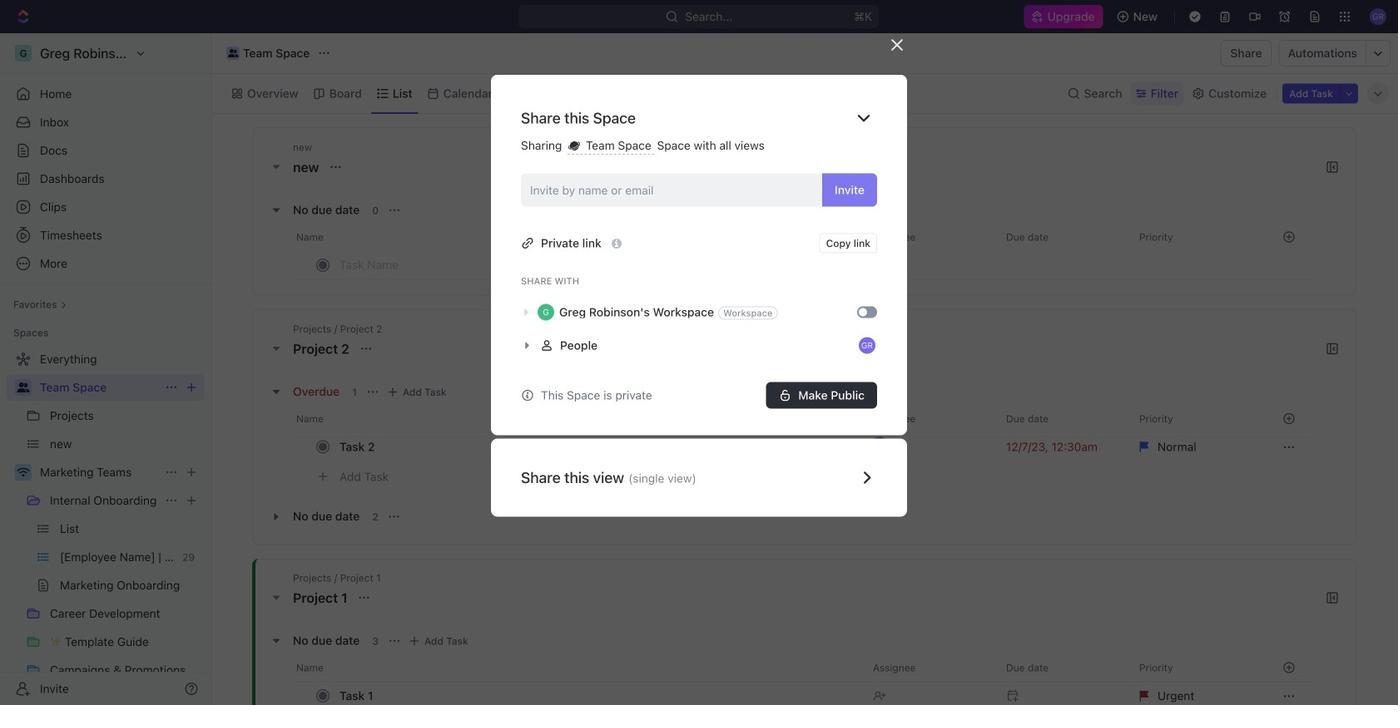 Task type: describe. For each thing, give the bounding box(es) containing it.
wifi image
[[17, 468, 30, 478]]

Invite by name or email text field
[[530, 178, 816, 203]]



Task type: locate. For each thing, give the bounding box(es) containing it.
tree inside sidebar 'navigation'
[[7, 346, 205, 706]]

1 horizontal spatial user group image
[[228, 49, 238, 57]]

user group image inside sidebar 'navigation'
[[17, 383, 30, 393]]

sidebar navigation
[[0, 33, 212, 706]]

user group image
[[228, 49, 238, 57], [17, 383, 30, 393]]

Task Name text field
[[340, 251, 826, 278]]

0 vertical spatial user group image
[[228, 49, 238, 57]]

1 vertical spatial user group image
[[17, 383, 30, 393]]

tree
[[7, 346, 205, 706]]

0 horizontal spatial user group image
[[17, 383, 30, 393]]



Task type: vqa. For each thing, say whether or not it's contained in the screenshot.
INVITE BY NAME OR EMAIL TEXT BOX
yes



